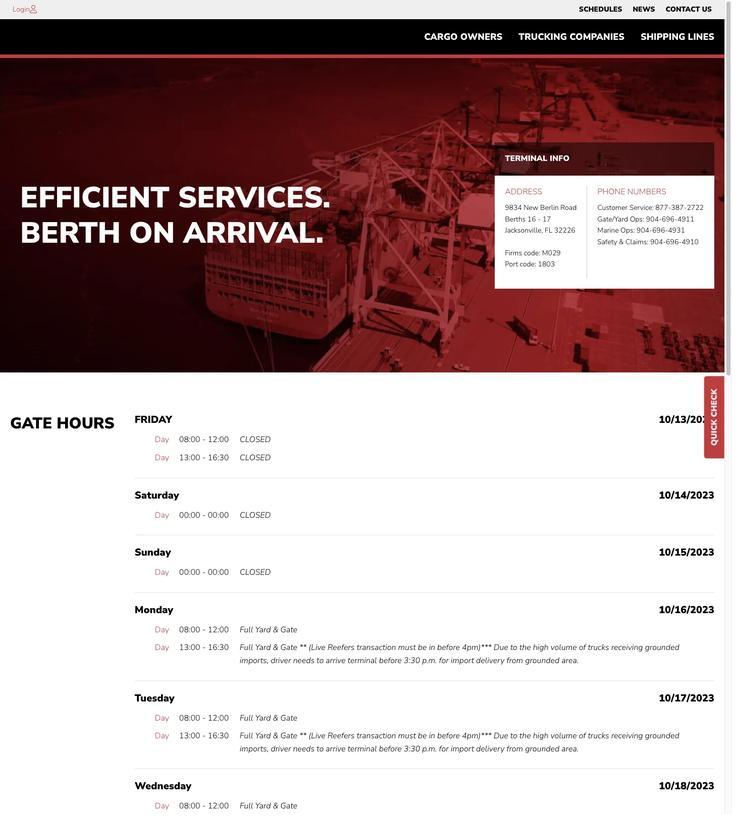 Task type: vqa. For each thing, say whether or not it's contained in the screenshot.
delivery
yes



Task type: locate. For each thing, give the bounding box(es) containing it.
4 day from the top
[[155, 567, 169, 578]]

1 transaction from the top
[[357, 643, 396, 654]]

2 vertical spatial 904-
[[651, 237, 666, 247]]

0 vertical spatial delivery
[[476, 656, 505, 667]]

696-
[[662, 215, 678, 224], [653, 226, 668, 235], [666, 237, 682, 247]]

2 day from the top
[[155, 453, 169, 464]]

menu bar
[[574, 3, 717, 17], [416, 27, 723, 47]]

area.
[[562, 656, 579, 667], [562, 744, 579, 755]]

2 driver from the top
[[271, 744, 291, 755]]

0 vertical spatial **
[[299, 643, 307, 654]]

in for 10/17/2023
[[429, 731, 435, 742]]

1 vertical spatial (live
[[309, 731, 326, 742]]

2 4pm)*** from the top
[[462, 731, 492, 742]]

2 in from the top
[[429, 731, 435, 742]]

monday
[[135, 603, 173, 617]]

ops: up claims:
[[621, 226, 635, 235]]

closed
[[240, 435, 271, 446], [240, 453, 271, 464], [240, 510, 271, 521], [240, 567, 271, 578]]

menu bar down schedules link at the right top of the page
[[416, 27, 723, 47]]

2 import from the top
[[451, 744, 474, 755]]

2 from from the top
[[507, 744, 523, 755]]

00:00 - 00:00
[[179, 510, 229, 521], [179, 567, 229, 578]]

13:00
[[179, 453, 200, 464], [179, 643, 200, 654], [179, 731, 200, 742]]

1 vertical spatial from
[[507, 744, 523, 755]]

of for 10/16/2023
[[579, 643, 586, 654]]

1 vertical spatial 3:30
[[404, 744, 420, 755]]

1 delivery from the top
[[476, 656, 505, 667]]

1 08:00 from the top
[[179, 435, 200, 446]]

before
[[437, 643, 460, 654], [379, 656, 402, 667], [437, 731, 460, 742], [379, 744, 402, 755]]

3 08:00 - 12:00 from the top
[[179, 713, 229, 724]]

terminal for monday
[[348, 656, 377, 667]]

code: right the port
[[520, 260, 536, 269]]

1 high from the top
[[533, 643, 549, 654]]

3 13:00 - 16:30 from the top
[[179, 731, 229, 742]]

reefers
[[328, 643, 355, 654], [328, 731, 355, 742]]

contact us
[[666, 5, 712, 14]]

trucks
[[588, 643, 609, 654], [588, 731, 609, 742]]

1 vertical spatial terminal
[[348, 744, 377, 755]]

reefers for tuesday
[[328, 731, 355, 742]]

1 of from the top
[[579, 643, 586, 654]]

0 vertical spatial for
[[439, 656, 449, 667]]

1 for from the top
[[439, 656, 449, 667]]

road
[[561, 203, 577, 213]]

2 00:00 - 00:00 from the top
[[179, 567, 229, 578]]

1 vertical spatial reefers
[[328, 731, 355, 742]]

4pm)*** for 10/17/2023
[[462, 731, 492, 742]]

full for monday
[[240, 625, 253, 636]]

13:00 - 16:30 for tuesday
[[179, 731, 229, 742]]

1 08:00 - 12:00 from the top
[[179, 435, 229, 446]]

0 vertical spatial menu bar
[[574, 3, 717, 17]]

08:00 for friday
[[179, 435, 200, 446]]

news link
[[633, 3, 655, 17]]

5 full from the top
[[240, 801, 253, 812]]

1 driver from the top
[[271, 656, 291, 667]]

imports, for tuesday
[[240, 744, 269, 755]]

high
[[533, 643, 549, 654], [533, 731, 549, 742]]

1 3:30 from the top
[[404, 656, 420, 667]]

1 vertical spatial code:
[[520, 260, 536, 269]]

driver for monday
[[271, 656, 291, 667]]

terminal for tuesday
[[348, 744, 377, 755]]

1 vertical spatial receiving
[[611, 731, 643, 742]]

yard
[[255, 625, 271, 636], [255, 643, 271, 654], [255, 713, 271, 724], [255, 731, 271, 742], [255, 801, 271, 812]]

1 import from the top
[[451, 656, 474, 667]]

0 vertical spatial be
[[418, 643, 427, 654]]

2 delivery from the top
[[476, 744, 505, 755]]

0 vertical spatial of
[[579, 643, 586, 654]]

0 vertical spatial p.m.
[[422, 656, 437, 667]]

12:00 for tuesday
[[208, 713, 229, 724]]

12:00 for wednesday
[[208, 801, 229, 812]]

2 (live from the top
[[309, 731, 326, 742]]

imports, for monday
[[240, 656, 269, 667]]

transaction for monday
[[357, 643, 396, 654]]

5 day from the top
[[155, 625, 169, 636]]

menu bar containing schedules
[[574, 3, 717, 17]]

1 trucks from the top
[[588, 643, 609, 654]]

terminal
[[505, 153, 548, 164]]

yard for monday
[[255, 625, 271, 636]]

3 08:00 from the top
[[179, 713, 200, 724]]

0 vertical spatial import
[[451, 656, 474, 667]]

menu bar up shipping
[[574, 3, 717, 17]]

1 imports, from the top
[[240, 656, 269, 667]]

yard for wednesday
[[255, 801, 271, 812]]

4pm)*** for 10/16/2023
[[462, 643, 492, 654]]

import for 10/17/2023
[[451, 744, 474, 755]]

4 closed from the top
[[240, 567, 271, 578]]

0 vertical spatial needs
[[293, 656, 315, 667]]

0 vertical spatial area.
[[562, 656, 579, 667]]

1 vertical spatial driver
[[271, 744, 291, 755]]

service:
[[630, 203, 654, 213]]

1 vertical spatial area.
[[562, 744, 579, 755]]

gate hours
[[10, 413, 115, 435]]

transaction
[[357, 643, 396, 654], [357, 731, 396, 742]]

3 day from the top
[[155, 510, 169, 521]]

2 08:00 from the top
[[179, 625, 200, 636]]

full yard & gate ** (live reefers transaction must be in before 4pm)*** due to the high volume of trucks receiving grounded imports, driver needs to arrive terminal before 3:30 p.m. for import delivery from grounded area. for 10/17/2023
[[240, 731, 680, 755]]

1 vertical spatial full yard & gate
[[240, 713, 297, 724]]

1 vertical spatial import
[[451, 744, 474, 755]]

arrive for tuesday
[[326, 744, 346, 755]]

1 vertical spatial 4pm)***
[[462, 731, 492, 742]]

from
[[507, 656, 523, 667], [507, 744, 523, 755]]

1 vertical spatial delivery
[[476, 744, 505, 755]]

fl
[[545, 226, 553, 235]]

0 vertical spatial 13:00 - 16:30
[[179, 453, 229, 464]]

1 vertical spatial transaction
[[357, 731, 396, 742]]

4 yard from the top
[[255, 731, 271, 742]]

2 vertical spatial 16:30
[[208, 731, 229, 742]]

00:00
[[179, 510, 200, 521], [208, 510, 229, 521], [179, 567, 200, 578], [208, 567, 229, 578]]

port
[[505, 260, 518, 269]]

1 vertical spatial for
[[439, 744, 449, 755]]

p.m. for 10/17/2023
[[422, 744, 437, 755]]

08:00 - 12:00 for tuesday
[[179, 713, 229, 724]]

1 vertical spatial due
[[494, 731, 509, 742]]

3:30
[[404, 656, 420, 667], [404, 744, 420, 755]]

0 vertical spatial 13:00
[[179, 453, 200, 464]]

2 vertical spatial 13:00 - 16:30
[[179, 731, 229, 742]]

3 full from the top
[[240, 713, 253, 724]]

2 13:00 from the top
[[179, 643, 200, 654]]

12:00 for friday
[[208, 435, 229, 446]]

area. for 10/16/2023
[[562, 656, 579, 667]]

marine
[[598, 226, 619, 235]]

to
[[511, 643, 518, 654], [317, 656, 324, 667], [511, 731, 518, 742], [317, 744, 324, 755]]

4 full from the top
[[240, 731, 253, 742]]

1 vertical spatial imports,
[[240, 744, 269, 755]]

08:00 for wednesday
[[179, 801, 200, 812]]

904- down 877-
[[646, 215, 662, 224]]

ops: down service:
[[630, 215, 645, 224]]

2 terminal from the top
[[348, 744, 377, 755]]

2 vertical spatial full yard & gate
[[240, 801, 297, 812]]

berths
[[505, 215, 526, 224]]

1 vertical spatial needs
[[293, 744, 315, 755]]

0 vertical spatial 00:00 - 00:00
[[179, 510, 229, 521]]

schedules link
[[579, 3, 622, 17]]

1 volume from the top
[[551, 643, 577, 654]]

1 arrive from the top
[[326, 656, 346, 667]]

1 vertical spatial menu bar
[[416, 27, 723, 47]]

4 12:00 from the top
[[208, 801, 229, 812]]

2 closed from the top
[[240, 453, 271, 464]]

code: up 1803
[[524, 248, 541, 258]]

7 day from the top
[[155, 713, 169, 724]]

1 vertical spatial high
[[533, 731, 549, 742]]

2 high from the top
[[533, 731, 549, 742]]

6 day from the top
[[155, 643, 169, 654]]

13:00 for monday
[[179, 643, 200, 654]]

info
[[550, 153, 570, 164]]

1 needs from the top
[[293, 656, 315, 667]]

1 yard from the top
[[255, 625, 271, 636]]

menu bar containing cargo owners
[[416, 27, 723, 47]]

2 due from the top
[[494, 731, 509, 742]]

0 vertical spatial code:
[[524, 248, 541, 258]]

gate
[[10, 413, 52, 435], [280, 625, 297, 636], [280, 643, 297, 654], [280, 713, 297, 724], [280, 731, 297, 742], [280, 801, 297, 812]]

904-
[[646, 215, 662, 224], [637, 226, 653, 235], [651, 237, 666, 247]]

3:30 for tuesday
[[404, 744, 420, 755]]

0 vertical spatial receiving
[[611, 643, 643, 654]]

0 vertical spatial high
[[533, 643, 549, 654]]

terminal
[[348, 656, 377, 667], [348, 744, 377, 755]]

2 full yard & gate ** (live reefers transaction must be in before 4pm)*** due to the high volume of trucks receiving grounded imports, driver needs to arrive terminal before 3:30 p.m. for import delivery from grounded area. from the top
[[240, 731, 680, 755]]

1 p.m. from the top
[[422, 656, 437, 667]]

&
[[619, 237, 624, 247], [273, 625, 278, 636], [273, 643, 278, 654], [273, 713, 278, 724], [273, 731, 278, 742], [273, 801, 278, 812]]

of for 10/17/2023
[[579, 731, 586, 742]]

1 13:00 - 16:30 from the top
[[179, 453, 229, 464]]

1 vertical spatial the
[[520, 731, 531, 742]]

trucking companies link
[[511, 27, 633, 47]]

import for 10/16/2023
[[451, 656, 474, 667]]

1 4pm)*** from the top
[[462, 643, 492, 654]]

1 the from the top
[[520, 643, 531, 654]]

cargo
[[424, 31, 458, 43]]

claims:
[[626, 237, 649, 247]]

1 vertical spatial volume
[[551, 731, 577, 742]]

0 vertical spatial imports,
[[240, 656, 269, 667]]

due
[[494, 643, 509, 654], [494, 731, 509, 742]]

0 vertical spatial must
[[398, 643, 416, 654]]

1 16:30 from the top
[[208, 453, 229, 464]]

9 day from the top
[[155, 801, 169, 812]]

5 yard from the top
[[255, 801, 271, 812]]

& inside customer service: 877-387-2722 gate/yard ops: 904-696-4911 marine ops: 904-696-4931 safety & claims: 904-696-4910
[[619, 237, 624, 247]]

2 must from the top
[[398, 731, 416, 742]]

1 be from the top
[[418, 643, 427, 654]]

ops:
[[630, 215, 645, 224], [621, 226, 635, 235]]

2 arrive from the top
[[326, 744, 346, 755]]

32226
[[554, 226, 576, 235]]

0 vertical spatial 696-
[[662, 215, 678, 224]]

driver
[[271, 656, 291, 667], [271, 744, 291, 755]]

(live for monday
[[309, 643, 326, 654]]

gate/yard
[[598, 215, 628, 224]]

day for wednesday
[[155, 801, 169, 812]]

0 vertical spatial terminal
[[348, 656, 377, 667]]

imports,
[[240, 656, 269, 667], [240, 744, 269, 755]]

1 receiving from the top
[[611, 643, 643, 654]]

13:00 - 16:30 for friday
[[179, 453, 229, 464]]

4 08:00 - 12:00 from the top
[[179, 801, 229, 812]]

0 vertical spatial full yard & gate ** (live reefers transaction must be in before 4pm)*** due to the high volume of trucks receiving grounded imports, driver needs to arrive terminal before 3:30 p.m. for import delivery from grounded area.
[[240, 643, 680, 667]]

2 reefers from the top
[[328, 731, 355, 742]]

1 closed from the top
[[240, 435, 271, 446]]

needs
[[293, 656, 315, 667], [293, 744, 315, 755]]

2 volume from the top
[[551, 731, 577, 742]]

0 vertical spatial volume
[[551, 643, 577, 654]]

must for tuesday
[[398, 731, 416, 742]]

1 vertical spatial **
[[299, 731, 307, 742]]

1 vertical spatial 00:00 - 00:00
[[179, 567, 229, 578]]

1 vertical spatial be
[[418, 731, 427, 742]]

yard for tuesday
[[255, 713, 271, 724]]

1 vertical spatial arrive
[[326, 744, 346, 755]]

2 13:00 - 16:30 from the top
[[179, 643, 229, 654]]

0 vertical spatial due
[[494, 643, 509, 654]]

4910
[[682, 237, 699, 247]]

-
[[538, 215, 541, 224], [202, 435, 206, 446], [202, 453, 206, 464], [202, 510, 206, 521], [202, 567, 206, 578], [202, 625, 206, 636], [202, 643, 206, 654], [202, 713, 206, 724], [202, 731, 206, 742], [202, 801, 206, 812]]

0 vertical spatial 3:30
[[404, 656, 420, 667]]

0 vertical spatial the
[[520, 643, 531, 654]]

closed for saturday
[[240, 510, 271, 521]]

2 vertical spatial 13:00
[[179, 731, 200, 742]]

1 (live from the top
[[309, 643, 326, 654]]

2 ** from the top
[[299, 731, 307, 742]]

0 vertical spatial arrive
[[326, 656, 346, 667]]

import
[[451, 656, 474, 667], [451, 744, 474, 755]]

contact us link
[[666, 3, 712, 17]]

2 16:30 from the top
[[208, 643, 229, 654]]

1 vertical spatial of
[[579, 731, 586, 742]]

1 full yard & gate ** (live reefers transaction must be in before 4pm)*** due to the high volume of trucks receiving grounded imports, driver needs to arrive terminal before 3:30 p.m. for import delivery from grounded area. from the top
[[240, 643, 680, 667]]

1 13:00 from the top
[[179, 453, 200, 464]]

2 p.m. from the top
[[422, 744, 437, 755]]

3 16:30 from the top
[[208, 731, 229, 742]]

1 vertical spatial full yard & gate ** (live reefers transaction must be in before 4pm)*** due to the high volume of trucks receiving grounded imports, driver needs to arrive terminal before 3:30 p.m. for import delivery from grounded area.
[[240, 731, 680, 755]]

day for tuesday
[[155, 713, 169, 724]]

day for friday
[[155, 435, 169, 446]]

full yard & gate
[[240, 625, 297, 636], [240, 713, 297, 724], [240, 801, 297, 812]]

1 vertical spatial trucks
[[588, 731, 609, 742]]

2 receiving from the top
[[611, 731, 643, 742]]

0 vertical spatial 16:30
[[208, 453, 229, 464]]

2 be from the top
[[418, 731, 427, 742]]

be for 10/17/2023
[[418, 731, 427, 742]]

day for sunday
[[155, 567, 169, 578]]

due for 10/16/2023
[[494, 643, 509, 654]]

08:00 for monday
[[179, 625, 200, 636]]

2 for from the top
[[439, 744, 449, 755]]

delivery for 10/16/2023
[[476, 656, 505, 667]]

0 vertical spatial from
[[507, 656, 523, 667]]

3 13:00 from the top
[[179, 731, 200, 742]]

0 vertical spatial driver
[[271, 656, 291, 667]]

2 vertical spatial 696-
[[666, 237, 682, 247]]

volume
[[551, 643, 577, 654], [551, 731, 577, 742]]

trucking
[[519, 31, 567, 43]]

1 12:00 from the top
[[208, 435, 229, 446]]

1 day from the top
[[155, 435, 169, 446]]

0 vertical spatial reefers
[[328, 643, 355, 654]]

0 vertical spatial trucks
[[588, 643, 609, 654]]

p.m.
[[422, 656, 437, 667], [422, 744, 437, 755]]

1 vertical spatial 13:00 - 16:30
[[179, 643, 229, 654]]

2 area. from the top
[[562, 744, 579, 755]]

00:00 - 00:00 for sunday
[[179, 567, 229, 578]]

0 vertical spatial in
[[429, 643, 435, 654]]

2 of from the top
[[579, 731, 586, 742]]

day
[[155, 435, 169, 446], [155, 453, 169, 464], [155, 510, 169, 521], [155, 567, 169, 578], [155, 625, 169, 636], [155, 643, 169, 654], [155, 713, 169, 724], [155, 731, 169, 742], [155, 801, 169, 812]]

1 ** from the top
[[299, 643, 307, 654]]

904- up claims:
[[637, 226, 653, 235]]

4 08:00 from the top
[[179, 801, 200, 812]]

be
[[418, 643, 427, 654], [418, 731, 427, 742]]

2 trucks from the top
[[588, 731, 609, 742]]

1 vertical spatial 16:30
[[208, 643, 229, 654]]

0 vertical spatial 4pm)***
[[462, 643, 492, 654]]

2 3:30 from the top
[[404, 744, 420, 755]]

1 full yard & gate from the top
[[240, 625, 297, 636]]

1 from from the top
[[507, 656, 523, 667]]

3 full yard & gate from the top
[[240, 801, 297, 812]]

3 12:00 from the top
[[208, 713, 229, 724]]

cargo owners
[[424, 31, 503, 43]]

1 vertical spatial in
[[429, 731, 435, 742]]

1 vertical spatial must
[[398, 731, 416, 742]]

0 vertical spatial transaction
[[357, 643, 396, 654]]

delivery
[[476, 656, 505, 667], [476, 744, 505, 755]]

3 yard from the top
[[255, 713, 271, 724]]

10/17/2023
[[659, 692, 715, 705]]

in for 10/16/2023
[[429, 643, 435, 654]]

be for 10/16/2023
[[418, 643, 427, 654]]

1 reefers from the top
[[328, 643, 355, 654]]

2 full yard & gate from the top
[[240, 713, 297, 724]]

- inside 9834 new berlin road berths 16 - 17 jacksonville, fl 32226
[[538, 215, 541, 224]]

needs for tuesday
[[293, 744, 315, 755]]

the for 10/16/2023
[[520, 643, 531, 654]]

0 vertical spatial (live
[[309, 643, 326, 654]]

1 00:00 - 00:00 from the top
[[179, 510, 229, 521]]

2 transaction from the top
[[357, 731, 396, 742]]

12:00 for monday
[[208, 625, 229, 636]]

13:00 - 16:30 for monday
[[179, 643, 229, 654]]

2 12:00 from the top
[[208, 625, 229, 636]]

(live
[[309, 643, 326, 654], [309, 731, 326, 742]]

1 area. from the top
[[562, 656, 579, 667]]

of
[[579, 643, 586, 654], [579, 731, 586, 742]]

1 terminal from the top
[[348, 656, 377, 667]]

1 must from the top
[[398, 643, 416, 654]]

3 closed from the top
[[240, 510, 271, 521]]

4pm)***
[[462, 643, 492, 654], [462, 731, 492, 742]]

1 vertical spatial p.m.
[[422, 744, 437, 755]]

1 vertical spatial 13:00
[[179, 643, 200, 654]]

for
[[439, 656, 449, 667], [439, 744, 449, 755]]

1 due from the top
[[494, 643, 509, 654]]

area. for 10/17/2023
[[562, 744, 579, 755]]

2 needs from the top
[[293, 744, 315, 755]]

904- right claims:
[[651, 237, 666, 247]]

must
[[398, 643, 416, 654], [398, 731, 416, 742]]

0 vertical spatial full yard & gate
[[240, 625, 297, 636]]



Task type: describe. For each thing, give the bounding box(es) containing it.
shipping lines link
[[633, 27, 723, 47]]

** for tuesday
[[299, 731, 307, 742]]

login link
[[13, 5, 30, 14]]

16:30 for friday
[[208, 453, 229, 464]]

trucks for 10/17/2023
[[588, 731, 609, 742]]

phone numbers
[[598, 186, 667, 197]]

08:00 - 12:00 for monday
[[179, 625, 229, 636]]

firms
[[505, 248, 522, 258]]

08:00 - 12:00 for wednesday
[[179, 801, 229, 812]]

arrive for monday
[[326, 656, 346, 667]]

closed for sunday
[[240, 567, 271, 578]]

9834
[[505, 203, 522, 213]]

services.
[[178, 178, 331, 218]]

17
[[543, 215, 551, 224]]

due for 10/17/2023
[[494, 731, 509, 742]]

sunday
[[135, 546, 171, 560]]

check
[[709, 389, 720, 417]]

trucks for 10/16/2023
[[588, 643, 609, 654]]

tuesday
[[135, 692, 175, 705]]

cargo owners link
[[416, 27, 511, 47]]

10/13/2023
[[659, 413, 715, 427]]

08:00 for tuesday
[[179, 713, 200, 724]]

arrival.
[[183, 213, 324, 253]]

new
[[524, 203, 539, 213]]

full for tuesday
[[240, 713, 253, 724]]

0 vertical spatial 904-
[[646, 215, 662, 224]]

reefers for monday
[[328, 643, 355, 654]]

on
[[129, 213, 175, 253]]

efficient services. berth on arrival.
[[20, 178, 331, 253]]

10/16/2023
[[659, 603, 715, 617]]

quick check
[[709, 389, 720, 446]]

16:30 for tuesday
[[208, 731, 229, 742]]

receiving for 10/16/2023
[[611, 643, 643, 654]]

us
[[702, 5, 712, 14]]

m029
[[542, 248, 561, 258]]

companies
[[570, 31, 625, 43]]

1 vertical spatial ops:
[[621, 226, 635, 235]]

full yard & gate for monday
[[240, 625, 297, 636]]

1803
[[538, 260, 555, 269]]

high for 10/17/2023
[[533, 731, 549, 742]]

high for 10/16/2023
[[533, 643, 549, 654]]

saturday
[[135, 489, 179, 502]]

10/14/2023
[[659, 489, 715, 502]]

phone
[[598, 186, 626, 197]]

0 vertical spatial ops:
[[630, 215, 645, 224]]

for for 10/17/2023
[[439, 744, 449, 755]]

1 vertical spatial 696-
[[653, 226, 668, 235]]

3:30 for monday
[[404, 656, 420, 667]]

hours
[[57, 413, 115, 435]]

berlin
[[540, 203, 559, 213]]

the for 10/17/2023
[[520, 731, 531, 742]]

schedules
[[579, 5, 622, 14]]

day for saturday
[[155, 510, 169, 521]]

10/18/2023
[[659, 780, 715, 794]]

full for wednesday
[[240, 801, 253, 812]]

owners
[[461, 31, 503, 43]]

volume for 10/17/2023
[[551, 731, 577, 742]]

volume for 10/16/2023
[[551, 643, 577, 654]]

full yard & gate for tuesday
[[240, 713, 297, 724]]

lines
[[688, 31, 715, 43]]

must for monday
[[398, 643, 416, 654]]

16
[[528, 215, 536, 224]]

jacksonville,
[[505, 226, 543, 235]]

delivery for 10/17/2023
[[476, 744, 505, 755]]

13:00 for friday
[[179, 453, 200, 464]]

receiving for 10/17/2023
[[611, 731, 643, 742]]

full yard & gate for wednesday
[[240, 801, 297, 812]]

(live for tuesday
[[309, 731, 326, 742]]

from for 10/17/2023
[[507, 744, 523, 755]]

quick
[[709, 420, 720, 446]]

login
[[13, 5, 30, 14]]

efficient
[[20, 178, 170, 218]]

** for monday
[[299, 643, 307, 654]]

2722
[[687, 203, 704, 213]]

numbers
[[628, 186, 667, 197]]

driver for tuesday
[[271, 744, 291, 755]]

877-
[[656, 203, 671, 213]]

trucking companies
[[519, 31, 625, 43]]

needs for monday
[[293, 656, 315, 667]]

closed for friday
[[240, 435, 271, 446]]

berth
[[20, 213, 121, 253]]

from for 10/16/2023
[[507, 656, 523, 667]]

news
[[633, 5, 655, 14]]

08:00 - 12:00 for friday
[[179, 435, 229, 446]]

terminal info
[[505, 153, 570, 164]]

p.m. for 10/16/2023
[[422, 656, 437, 667]]

customer service: 877-387-2722 gate/yard ops: 904-696-4911 marine ops: 904-696-4931 safety & claims: 904-696-4910
[[598, 203, 704, 247]]

1 vertical spatial 904-
[[637, 226, 653, 235]]

safety
[[598, 237, 618, 247]]

quick check link
[[705, 376, 725, 459]]

shipping
[[641, 31, 686, 43]]

00:00 - 00:00 for saturday
[[179, 510, 229, 521]]

transaction for tuesday
[[357, 731, 396, 742]]

full yard & gate ** (live reefers transaction must be in before 4pm)*** due to the high volume of trucks receiving grounded imports, driver needs to arrive terminal before 3:30 p.m. for import delivery from grounded area. for 10/16/2023
[[240, 643, 680, 667]]

day for monday
[[155, 625, 169, 636]]

16:30 for monday
[[208, 643, 229, 654]]

for for 10/16/2023
[[439, 656, 449, 667]]

8 day from the top
[[155, 731, 169, 742]]

friday
[[135, 413, 172, 427]]

4911
[[678, 215, 695, 224]]

2 full from the top
[[240, 643, 253, 654]]

387-
[[671, 203, 687, 213]]

user image
[[30, 5, 37, 13]]

contact
[[666, 5, 700, 14]]

firms code:  m029 port code:  1803
[[505, 248, 561, 269]]

customer
[[598, 203, 628, 213]]

10/15/2023
[[659, 546, 715, 560]]

2 yard from the top
[[255, 643, 271, 654]]

4931
[[668, 226, 685, 235]]

address
[[505, 186, 543, 197]]

wednesday
[[135, 780, 192, 794]]

13:00 for tuesday
[[179, 731, 200, 742]]

shipping lines
[[641, 31, 715, 43]]

9834 new berlin road berths 16 - 17 jacksonville, fl 32226
[[505, 203, 577, 235]]



